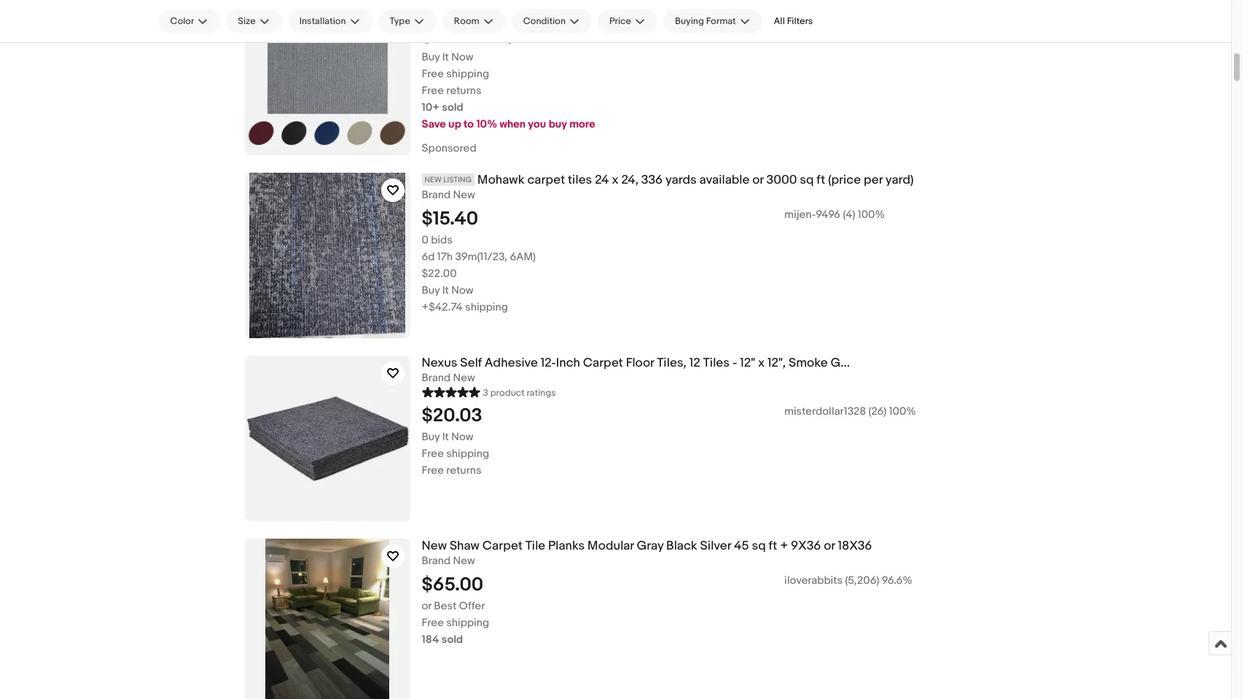Task type: vqa. For each thing, say whether or not it's contained in the screenshot.
mind
no



Task type: describe. For each thing, give the bounding box(es) containing it.
9496
[[816, 208, 841, 222]]

new shaw carpet tile planks modular gray black silver 45 sq ft + 9x36 or 18x36 image
[[245, 539, 410, 699]]

best
[[434, 599, 457, 613]]

+
[[780, 539, 788, 553]]

new listing mohawk carpet tiles 24 x 24, 336 yards available or 3000 sq ft (price per yard) brand new
[[422, 173, 914, 202]]

all filters
[[774, 15, 813, 27]]

all filters button
[[768, 9, 819, 33]]

now inside $29.98 to $56.80 buy it now free shipping free returns 10+ sold save up to 10% when you buy more
[[451, 50, 474, 64]]

save
[[422, 117, 446, 131]]

tile
[[525, 539, 546, 553]]

brand new
[[422, 5, 475, 19]]

ratings
[[527, 387, 556, 399]]

new inside nexus self adhesive 12-inch carpet floor tiles, 12 tiles - 12" x 12", smoke g... brand new
[[453, 371, 475, 385]]

3000
[[767, 173, 797, 187]]

12",
[[768, 356, 786, 370]]

brand inside nexus self adhesive 12-inch carpet floor tiles, 12 tiles - 12" x 12", smoke g... brand new
[[422, 371, 451, 385]]

4 free from the top
[[422, 464, 444, 477]]

returns inside $29.98 to $56.80 buy it now free shipping free returns 10+ sold save up to 10% when you buy more
[[446, 84, 482, 98]]

24,
[[622, 173, 639, 187]]

brand inside new shaw carpet tile planks modular gray black silver 45 sq ft + 9x36 or 18x36 brand new
[[422, 554, 451, 568]]

all
[[774, 15, 785, 27]]

up
[[449, 117, 461, 131]]

carpet inside new shaw carpet tile planks modular gray black silver 45 sq ft + 9x36 or 18x36 brand new
[[483, 539, 523, 553]]

buying format button
[[664, 9, 762, 33]]

listing
[[443, 175, 472, 184]]

color
[[170, 15, 194, 27]]

336
[[642, 173, 663, 187]]

18x36
[[838, 539, 872, 553]]

or inside "new listing mohawk carpet tiles 24 x 24, 336 yards available or 3000 sq ft (price per yard) brand new"
[[753, 173, 764, 187]]

45
[[734, 539, 749, 553]]

per
[[864, 173, 883, 187]]

(5,206)
[[845, 574, 880, 588]]

you
[[528, 117, 546, 131]]

installation
[[299, 15, 346, 27]]

new shaw carpet tile planks modular gray black silver 45 sq ft + 9x36 or 18x36 link
[[422, 539, 1147, 554]]

$29.98 to $56.80 buy it now free shipping free returns 10+ sold save up to 10% when you buy more
[[422, 25, 595, 131]]

more
[[570, 117, 595, 131]]

type
[[390, 15, 410, 27]]

gray
[[637, 539, 664, 553]]

3 product ratings link
[[422, 385, 556, 399]]

new down shaw
[[453, 554, 475, 568]]

mijen-
[[785, 208, 816, 222]]

format
[[706, 15, 736, 27]]

12
[[690, 356, 701, 370]]

sold inside $29.98 to $56.80 buy it now free shipping free returns 10+ sold save up to 10% when you buy more
[[442, 100, 464, 114]]

3
[[483, 387, 488, 399]]

12-
[[541, 356, 556, 370]]

mijen-9496 (4) 100%
[[785, 208, 885, 222]]

mohawk carpet tiles 24 x 24, 336 yards available or 3000 sq ft (price per yard) image
[[245, 173, 410, 338]]

-
[[733, 356, 737, 370]]

misterdollar1328
[[785, 405, 866, 418]]

tiles
[[703, 356, 730, 370]]

silver
[[700, 539, 731, 553]]

smoke
[[789, 356, 828, 370]]

when
[[500, 117, 526, 131]]

condition button
[[512, 9, 592, 33]]

sold inside $65.00 or best offer free shipping 184 sold
[[442, 633, 463, 647]]

planks
[[548, 539, 585, 553]]

17h
[[437, 250, 453, 264]]

or inside $65.00 or best offer free shipping 184 sold
[[422, 599, 432, 613]]

yards
[[666, 173, 697, 187]]

black
[[666, 539, 698, 553]]

new left listing
[[425, 175, 442, 184]]

it inside $15.40 0 bids 6d 17h 39m (11/23, 6am) $22.00 buy it now +$42.74 shipping
[[442, 283, 449, 297]]

5.0 out of 5 stars. image
[[422, 385, 480, 399]]

shipping inside $29.98 to $56.80 buy it now free shipping free returns 10+ sold save up to 10% when you buy more
[[446, 67, 489, 81]]

12"
[[740, 356, 756, 370]]

buy inside $29.98 to $56.80 buy it now free shipping free returns 10+ sold save up to 10% when you buy more
[[422, 50, 440, 64]]

184
[[422, 633, 439, 647]]

$15.40 0 bids 6d 17h 39m (11/23, 6am) $22.00 buy it now +$42.74 shipping
[[422, 208, 536, 314]]

$15.40
[[422, 208, 478, 230]]

modular
[[588, 539, 634, 553]]

3 free from the top
[[422, 447, 444, 461]]

2 free from the top
[[422, 84, 444, 98]]

x inside nexus self adhesive 12-inch carpet floor tiles, 12 tiles - 12" x 12", smoke g... brand new
[[758, 356, 765, 370]]

inch
[[556, 356, 580, 370]]

9x36
[[791, 539, 821, 553]]

10%
[[476, 117, 497, 131]]

(6,835)
[[834, 25, 867, 38]]

0
[[422, 233, 429, 247]]

nexus self adhesive 12-inch carpet floor tiles, 12 tiles - 12" x 12", smoke g... image
[[245, 356, 410, 521]]

condition
[[523, 15, 566, 27]]

96.6%
[[882, 574, 913, 588]]

new shaw carpet tile planks modular gray black silver 45 sq ft + 9x36 or 18x36 brand new
[[422, 539, 872, 568]]

6am)
[[510, 250, 536, 264]]

$20.03 buy it now free shipping free returns
[[422, 405, 489, 477]]

new left shaw
[[422, 539, 447, 553]]

ft inside "new listing mohawk carpet tiles 24 x 24, 336 yards available or 3000 sq ft (price per yard) brand new"
[[817, 173, 826, 187]]

fine_craft (6,835) 99.6%
[[785, 25, 900, 38]]

fine_craft
[[785, 25, 831, 38]]

$65.00
[[422, 574, 484, 596]]

installation button
[[288, 9, 372, 33]]

$20.03
[[422, 405, 483, 427]]



Task type: locate. For each thing, give the bounding box(es) containing it.
24
[[595, 173, 609, 187]]

sold up up
[[442, 100, 464, 114]]

sq right 3000
[[800, 173, 814, 187]]

1 horizontal spatial ft
[[817, 173, 826, 187]]

brand
[[422, 5, 451, 19], [422, 188, 451, 202], [422, 371, 451, 385], [422, 554, 451, 568]]

1 vertical spatial to
[[464, 117, 474, 131]]

1 returns from the top
[[446, 84, 482, 98]]

new up $29.98
[[453, 5, 475, 19]]

1 brand from the top
[[422, 5, 451, 19]]

nexus self adhesive 12-inch carpet floor tiles, 12 tiles - 12" x 12", smoke g... brand new
[[422, 356, 850, 385]]

(price
[[828, 173, 861, 187]]

100% right (4)
[[858, 208, 885, 222]]

available
[[700, 173, 750, 187]]

1 vertical spatial 100%
[[889, 405, 916, 418]]

2 it from the top
[[442, 283, 449, 297]]

returns
[[446, 84, 482, 98], [446, 464, 482, 477]]

$22.00
[[422, 267, 457, 281]]

1 horizontal spatial x
[[758, 356, 765, 370]]

now inside $15.40 0 bids 6d 17h 39m (11/23, 6am) $22.00 buy it now +$42.74 shipping
[[451, 283, 474, 297]]

bids
[[431, 233, 453, 247]]

size
[[238, 15, 256, 27]]

1 vertical spatial sold
[[442, 633, 463, 647]]

(26)
[[869, 405, 887, 418]]

returns up up
[[446, 84, 482, 98]]

buy down $29.98
[[422, 50, 440, 64]]

shipping inside $15.40 0 bids 6d 17h 39m (11/23, 6am) $22.00 buy it now +$42.74 shipping
[[465, 300, 508, 314]]

floor
[[626, 356, 654, 370]]

size button
[[226, 9, 282, 33]]

sq right 45 at the right bottom of page
[[752, 539, 766, 553]]

brand up '$65.00'
[[422, 554, 451, 568]]

filters
[[787, 15, 813, 27]]

tiles
[[568, 173, 592, 187]]

0 vertical spatial it
[[442, 50, 449, 64]]

3 now from the top
[[451, 430, 474, 444]]

1 horizontal spatial carpet
[[583, 356, 623, 370]]

it inside $29.98 to $56.80 buy it now free shipping free returns 10+ sold save up to 10% when you buy more
[[442, 50, 449, 64]]

sq
[[800, 173, 814, 187], [752, 539, 766, 553]]

100% right (26)
[[889, 405, 916, 418]]

returns inside the $20.03 buy it now free shipping free returns
[[446, 464, 482, 477]]

new down listing
[[453, 188, 475, 202]]

1 free from the top
[[422, 67, 444, 81]]

or right 9x36
[[824, 539, 835, 553]]

(4)
[[843, 208, 856, 222]]

$56.80
[[505, 25, 565, 47]]

3 buy from the top
[[422, 430, 440, 444]]

2 buy from the top
[[422, 283, 440, 297]]

shipping inside the $20.03 buy it now free shipping free returns
[[446, 447, 489, 461]]

2 vertical spatial buy
[[422, 430, 440, 444]]

x right 12"
[[758, 356, 765, 370]]

0 horizontal spatial carpet
[[483, 539, 523, 553]]

shaw
[[450, 539, 480, 553]]

g...
[[831, 356, 850, 370]]

1 horizontal spatial or
[[753, 173, 764, 187]]

now up '+$42.74'
[[451, 283, 474, 297]]

0 vertical spatial to
[[483, 25, 500, 47]]

it down $29.98
[[442, 50, 449, 64]]

it inside the $20.03 buy it now free shipping free returns
[[442, 430, 449, 444]]

shipping down "$20.03"
[[446, 447, 489, 461]]

2 brand from the top
[[422, 188, 451, 202]]

carpet left tile
[[483, 539, 523, 553]]

now down "$20.03"
[[451, 430, 474, 444]]

now down $29.98
[[451, 50, 474, 64]]

0 horizontal spatial x
[[612, 173, 619, 187]]

or inside new shaw carpet tile planks modular gray black silver 45 sq ft + 9x36 or 18x36 brand new
[[824, 539, 835, 553]]

1 now from the top
[[451, 50, 474, 64]]

1 buy from the top
[[422, 50, 440, 64]]

sold right the "184"
[[442, 633, 463, 647]]

0 horizontal spatial 100%
[[858, 208, 885, 222]]

to right up
[[464, 117, 474, 131]]

free inside $65.00 or best offer free shipping 184 sold
[[422, 616, 444, 630]]

buy inside the $20.03 buy it now free shipping free returns
[[422, 430, 440, 444]]

carpet
[[583, 356, 623, 370], [483, 539, 523, 553]]

0 horizontal spatial sq
[[752, 539, 766, 553]]

0 horizontal spatial or
[[422, 599, 432, 613]]

0 vertical spatial sq
[[800, 173, 814, 187]]

0 vertical spatial now
[[451, 50, 474, 64]]

buy down "$20.03"
[[422, 430, 440, 444]]

brand down nexus
[[422, 371, 451, 385]]

room button
[[442, 9, 506, 33]]

x right 24
[[612, 173, 619, 187]]

2 returns from the top
[[446, 464, 482, 477]]

0 horizontal spatial ft
[[769, 539, 778, 553]]

new down the self
[[453, 371, 475, 385]]

nexus
[[422, 356, 458, 370]]

1 vertical spatial or
[[824, 539, 835, 553]]

or left 3000
[[753, 173, 764, 187]]

1 vertical spatial ft
[[769, 539, 778, 553]]

ft left (price
[[817, 173, 826, 187]]

99.6%
[[870, 25, 900, 38]]

buy
[[549, 117, 567, 131]]

(11/23,
[[477, 250, 508, 264]]

it down "$20.03"
[[442, 430, 449, 444]]

iloverabbits (5,206) 96.6%
[[785, 574, 913, 588]]

self
[[460, 356, 482, 370]]

1 vertical spatial it
[[442, 283, 449, 297]]

sq inside "new listing mohawk carpet tiles 24 x 24, 336 yards available or 3000 sq ft (price per yard) brand new"
[[800, 173, 814, 187]]

1 vertical spatial returns
[[446, 464, 482, 477]]

type button
[[378, 9, 437, 33]]

3 brand from the top
[[422, 371, 451, 385]]

1 vertical spatial buy
[[422, 283, 440, 297]]

buying
[[675, 15, 704, 27]]

brand inside "new listing mohawk carpet tiles 24 x 24, 336 yards available or 3000 sq ft (price per yard) brand new"
[[422, 188, 451, 202]]

buy down $22.00
[[422, 283, 440, 297]]

0 vertical spatial ft
[[817, 173, 826, 187]]

free
[[422, 67, 444, 81], [422, 84, 444, 98], [422, 447, 444, 461], [422, 464, 444, 477], [422, 616, 444, 630]]

1 vertical spatial carpet
[[483, 539, 523, 553]]

ft left the +
[[769, 539, 778, 553]]

mohawk
[[478, 173, 525, 187]]

2 vertical spatial it
[[442, 430, 449, 444]]

to right room
[[483, 25, 500, 47]]

color button
[[159, 9, 220, 33]]

now
[[451, 50, 474, 64], [451, 283, 474, 297], [451, 430, 474, 444]]

shipping down 'offer'
[[446, 616, 489, 630]]

shipping down $29.98
[[446, 67, 489, 81]]

sponsored
[[422, 141, 477, 155]]

shipping
[[446, 67, 489, 81], [465, 300, 508, 314], [446, 447, 489, 461], [446, 616, 489, 630]]

0 vertical spatial sold
[[442, 100, 464, 114]]

brand down listing
[[422, 188, 451, 202]]

product
[[491, 387, 525, 399]]

1 it from the top
[[442, 50, 449, 64]]

0 vertical spatial 100%
[[858, 208, 885, 222]]

2 vertical spatial now
[[451, 430, 474, 444]]

carpet inside nexus self adhesive 12-inch carpet floor tiles, 12 tiles - 12" x 12", smoke g... brand new
[[583, 356, 623, 370]]

or left best
[[422, 599, 432, 613]]

carpet
[[528, 173, 565, 187]]

0 vertical spatial carpet
[[583, 356, 623, 370]]

it
[[442, 50, 449, 64], [442, 283, 449, 297], [442, 430, 449, 444]]

returns down "$20.03"
[[446, 464, 482, 477]]

3 it from the top
[[442, 430, 449, 444]]

adhesive
[[485, 356, 538, 370]]

tiles,
[[657, 356, 687, 370]]

1 vertical spatial x
[[758, 356, 765, 370]]

buy inside $15.40 0 bids 6d 17h 39m (11/23, 6am) $22.00 buy it now +$42.74 shipping
[[422, 283, 440, 297]]

price
[[610, 15, 631, 27]]

brand up $29.98
[[422, 5, 451, 19]]

0 vertical spatial x
[[612, 173, 619, 187]]

or
[[753, 173, 764, 187], [824, 539, 835, 553], [422, 599, 432, 613]]

10+
[[422, 100, 440, 114]]

ft
[[817, 173, 826, 187], [769, 539, 778, 553]]

3 product ratings
[[483, 387, 556, 399]]

1 vertical spatial now
[[451, 283, 474, 297]]

it up '+$42.74'
[[442, 283, 449, 297]]

2 now from the top
[[451, 283, 474, 297]]

buying format
[[675, 15, 736, 27]]

6d
[[422, 250, 435, 264]]

39m
[[455, 250, 477, 264]]

1 horizontal spatial to
[[483, 25, 500, 47]]

sold
[[442, 100, 464, 114], [442, 633, 463, 647]]

2 horizontal spatial or
[[824, 539, 835, 553]]

offer
[[459, 599, 485, 613]]

$65.00 or best offer free shipping 184 sold
[[422, 574, 489, 647]]

nexus self adhesive 12-inch carpet floor tiles, 12 tiles - 12" x 12", smoke g... link
[[422, 356, 1147, 371]]

0 vertical spatial buy
[[422, 50, 440, 64]]

ft inside new shaw carpet tile planks modular gray black silver 45 sq ft + 9x36 or 18x36 brand new
[[769, 539, 778, 553]]

sq inside new shaw carpet tile planks modular gray black silver 45 sq ft + 9x36 or 18x36 brand new
[[752, 539, 766, 553]]

0 vertical spatial returns
[[446, 84, 482, 98]]

shipping right '+$42.74'
[[465, 300, 508, 314]]

2 vertical spatial or
[[422, 599, 432, 613]]

1 horizontal spatial sq
[[800, 173, 814, 187]]

x
[[612, 173, 619, 187], [758, 356, 765, 370]]

buy
[[422, 50, 440, 64], [422, 283, 440, 297], [422, 430, 440, 444]]

x inside "new listing mohawk carpet tiles 24 x 24, 336 yards available or 3000 sq ft (price per yard) brand new"
[[612, 173, 619, 187]]

shipping inside $65.00 or best offer free shipping 184 sold
[[446, 616, 489, 630]]

+$42.74
[[422, 300, 463, 314]]

4 brand from the top
[[422, 554, 451, 568]]

24/36/48pcs self adhesive floor carpet tile peel and stick non-slip diy flooring image
[[245, 0, 410, 155]]

0 horizontal spatial to
[[464, 117, 474, 131]]

iloverabbits
[[785, 574, 843, 588]]

misterdollar1328 (26) 100%
[[785, 405, 916, 418]]

0 vertical spatial or
[[753, 173, 764, 187]]

5 free from the top
[[422, 616, 444, 630]]

1 horizontal spatial 100%
[[889, 405, 916, 418]]

now inside the $20.03 buy it now free shipping free returns
[[451, 430, 474, 444]]

carpet right inch
[[583, 356, 623, 370]]

new
[[453, 5, 475, 19], [425, 175, 442, 184], [453, 188, 475, 202], [453, 371, 475, 385], [422, 539, 447, 553], [453, 554, 475, 568]]

room
[[454, 15, 480, 27]]

1 vertical spatial sq
[[752, 539, 766, 553]]



